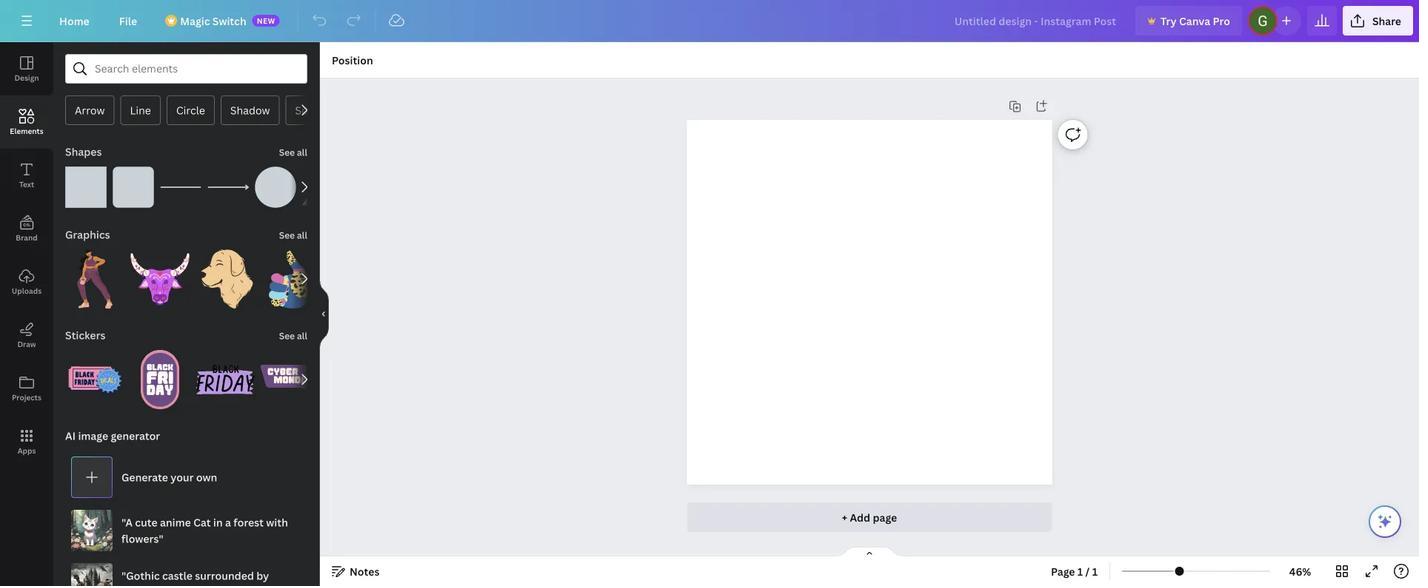 Task type: describe. For each thing, give the bounding box(es) containing it.
46%
[[1289, 565, 1311, 579]]

design
[[14, 73, 39, 83]]

image
[[78, 429, 108, 443]]

see for graphics
[[279, 229, 295, 241]]

see for stickers
[[279, 330, 295, 342]]

surrounded
[[195, 569, 254, 583]]

in
[[213, 516, 223, 530]]

ai
[[65, 429, 76, 443]]

shapes button
[[64, 137, 103, 167]]

rounded square image
[[113, 167, 154, 208]]

all for shapes
[[297, 146, 307, 159]]

2 add this line to the canvas image from the left
[[207, 167, 249, 208]]

square button
[[286, 96, 340, 125]]

see all for graphics
[[279, 229, 307, 241]]

canva
[[1179, 14, 1210, 28]]

arrow button
[[65, 96, 114, 125]]

share
[[1372, 14, 1401, 28]]

"a
[[121, 516, 133, 530]]

Design title text field
[[943, 6, 1130, 36]]

+ add page button
[[687, 503, 1052, 533]]

arrow
[[75, 103, 105, 117]]

line button
[[120, 96, 161, 125]]

home
[[59, 14, 89, 28]]

woman with kettlebell illustration image
[[65, 250, 124, 309]]

draw
[[17, 339, 36, 349]]

generate your own
[[121, 471, 217, 485]]

triangle up image
[[302, 167, 344, 208]]

shadow button
[[221, 96, 280, 125]]

position
[[332, 53, 373, 67]]

see all button for graphics
[[278, 220, 309, 250]]

page 1 / 1
[[1051, 565, 1098, 579]]

circle button
[[167, 96, 215, 125]]

canva assistant image
[[1376, 513, 1394, 531]]

+ add page
[[842, 511, 897, 525]]

magic
[[180, 14, 210, 28]]

all for stickers
[[297, 330, 307, 342]]

/
[[1086, 565, 1090, 579]]

circle
[[176, 103, 205, 117]]

line
[[130, 103, 151, 117]]

switch
[[212, 14, 246, 28]]

see all for shapes
[[279, 146, 307, 159]]

graphics button
[[64, 220, 112, 250]]

Search elements search field
[[95, 55, 278, 83]]

stickers button
[[64, 321, 107, 350]]

elements
[[10, 126, 43, 136]]

notes
[[350, 565, 380, 579]]

main menu bar
[[0, 0, 1419, 42]]

draw button
[[0, 309, 53, 362]]

see all button for stickers
[[278, 321, 309, 350]]



Task type: locate. For each thing, give the bounding box(es) containing it.
see all button for shapes
[[278, 137, 309, 167]]

"gothic castle surrounded by dinosaurs"
[[121, 569, 269, 587]]

pro
[[1213, 14, 1230, 28]]

see for shapes
[[279, 146, 295, 159]]

magic switch
[[180, 14, 246, 28]]

text button
[[0, 149, 53, 202]]

castle
[[162, 569, 193, 583]]

by
[[256, 569, 269, 583]]

1 vertical spatial see all button
[[278, 220, 309, 250]]

see all button
[[278, 137, 309, 167], [278, 220, 309, 250], [278, 321, 309, 350]]

3 see all button from the top
[[278, 321, 309, 350]]

all left hide image
[[297, 330, 307, 342]]

show pages image
[[834, 547, 905, 559]]

2 vertical spatial see all button
[[278, 321, 309, 350]]

2 vertical spatial see
[[279, 330, 295, 342]]

white circle shape image
[[255, 167, 296, 208]]

cute
[[135, 516, 158, 530]]

uploads button
[[0, 256, 53, 309]]

a
[[225, 516, 231, 530]]

add this line to the canvas image
[[160, 167, 201, 208], [207, 167, 249, 208]]

shapes
[[65, 145, 102, 159]]

"a cute anime cat in a forest with flowers"
[[121, 516, 288, 546]]

apps button
[[0, 416, 53, 469]]

your
[[171, 471, 194, 485]]

1 1 from the left
[[1078, 565, 1083, 579]]

file
[[119, 14, 137, 28]]

projects button
[[0, 362, 53, 416]]

see all up white circle shape image
[[279, 146, 307, 159]]

try
[[1161, 14, 1177, 28]]

3 see all from the top
[[279, 330, 307, 342]]

2 see from the top
[[279, 229, 295, 241]]

see all button left hide image
[[278, 321, 309, 350]]

1 see all button from the top
[[278, 137, 309, 167]]

1 vertical spatial see
[[279, 229, 295, 241]]

square
[[295, 103, 330, 117]]

all
[[297, 146, 307, 159], [297, 229, 307, 241], [297, 330, 307, 342]]

0 vertical spatial see
[[279, 146, 295, 159]]

side panel tab list
[[0, 42, 53, 469]]

projects
[[12, 393, 41, 403]]

elements button
[[0, 96, 53, 149]]

home link
[[47, 6, 101, 36]]

brand
[[16, 233, 38, 243]]

stickers
[[65, 329, 106, 343]]

see all
[[279, 146, 307, 159], [279, 229, 307, 241], [279, 330, 307, 342]]

text
[[19, 179, 34, 189]]

see all button down white circle shape image
[[278, 220, 309, 250]]

0 vertical spatial see all button
[[278, 137, 309, 167]]

file button
[[107, 6, 149, 36]]

generator
[[111, 429, 160, 443]]

share button
[[1343, 6, 1413, 36]]

1 vertical spatial all
[[297, 229, 307, 241]]

generate
[[121, 471, 168, 485]]

all up triangle up image on the top
[[297, 146, 307, 159]]

cat
[[193, 516, 211, 530]]

group
[[65, 158, 107, 208], [113, 158, 154, 208], [255, 158, 296, 208], [65, 241, 124, 309], [130, 241, 190, 309], [196, 241, 255, 309], [261, 250, 320, 309], [65, 341, 124, 410], [130, 341, 190, 410], [196, 350, 255, 410], [261, 350, 320, 410]]

1
[[1078, 565, 1083, 579], [1092, 565, 1098, 579]]

square image
[[65, 167, 107, 208]]

add this line to the canvas image right rounded square image
[[160, 167, 201, 208]]

see
[[279, 146, 295, 159], [279, 229, 295, 241], [279, 330, 295, 342]]

see up wild pattern like hand gesture image
[[279, 229, 295, 241]]

2 see all button from the top
[[278, 220, 309, 250]]

dinosaurs"
[[121, 586, 176, 587]]

graphics
[[65, 228, 110, 242]]

1 vertical spatial see all
[[279, 229, 307, 241]]

with
[[266, 516, 288, 530]]

2 see all from the top
[[279, 229, 307, 241]]

flowers"
[[121, 532, 163, 546]]

2 1 from the left
[[1092, 565, 1098, 579]]

ai image generator
[[65, 429, 160, 443]]

design button
[[0, 42, 53, 96]]

1 horizontal spatial 1
[[1092, 565, 1098, 579]]

page
[[1051, 565, 1075, 579]]

page
[[873, 511, 897, 525]]

see all for stickers
[[279, 330, 307, 342]]

add
[[850, 511, 870, 525]]

1 see all from the top
[[279, 146, 307, 159]]

"gothic
[[121, 569, 160, 583]]

uploads
[[12, 286, 42, 296]]

hand drawn dog image
[[196, 250, 255, 309]]

1 left /
[[1078, 565, 1083, 579]]

1 right /
[[1092, 565, 1098, 579]]

2 all from the top
[[297, 229, 307, 241]]

see left hide image
[[279, 330, 295, 342]]

1 all from the top
[[297, 146, 307, 159]]

2 vertical spatial all
[[297, 330, 307, 342]]

apps
[[17, 446, 36, 456]]

own
[[196, 471, 217, 485]]

see all left hide image
[[279, 330, 307, 342]]

0 vertical spatial see all
[[279, 146, 307, 159]]

notes button
[[326, 560, 386, 584]]

0 vertical spatial all
[[297, 146, 307, 159]]

46% button
[[1276, 560, 1324, 584]]

try canva pro button
[[1136, 6, 1242, 36]]

hide image
[[319, 279, 329, 350]]

all for graphics
[[297, 229, 307, 241]]

see up white circle shape image
[[279, 146, 295, 159]]

position button
[[326, 48, 379, 72]]

1 add this line to the canvas image from the left
[[160, 167, 201, 208]]

1 horizontal spatial add this line to the canvas image
[[207, 167, 249, 208]]

detailed colorful year of the ox floral bull head image
[[130, 250, 190, 309]]

see all button down square
[[278, 137, 309, 167]]

3 all from the top
[[297, 330, 307, 342]]

see all up wild pattern like hand gesture image
[[279, 229, 307, 241]]

1 see from the top
[[279, 146, 295, 159]]

wild pattern like hand gesture image
[[261, 250, 320, 309]]

0 horizontal spatial add this line to the canvas image
[[160, 167, 201, 208]]

3 see from the top
[[279, 330, 295, 342]]

anime
[[160, 516, 191, 530]]

new
[[257, 16, 275, 26]]

brand button
[[0, 202, 53, 256]]

all up wild pattern like hand gesture image
[[297, 229, 307, 241]]

+
[[842, 511, 847, 525]]

shadow
[[230, 103, 270, 117]]

forest
[[234, 516, 264, 530]]

2 vertical spatial see all
[[279, 330, 307, 342]]

add this line to the canvas image left white circle shape image
[[207, 167, 249, 208]]

try canva pro
[[1161, 14, 1230, 28]]

0 horizontal spatial 1
[[1078, 565, 1083, 579]]



Task type: vqa. For each thing, say whether or not it's contained in the screenshot.
bottommost letter,
no



